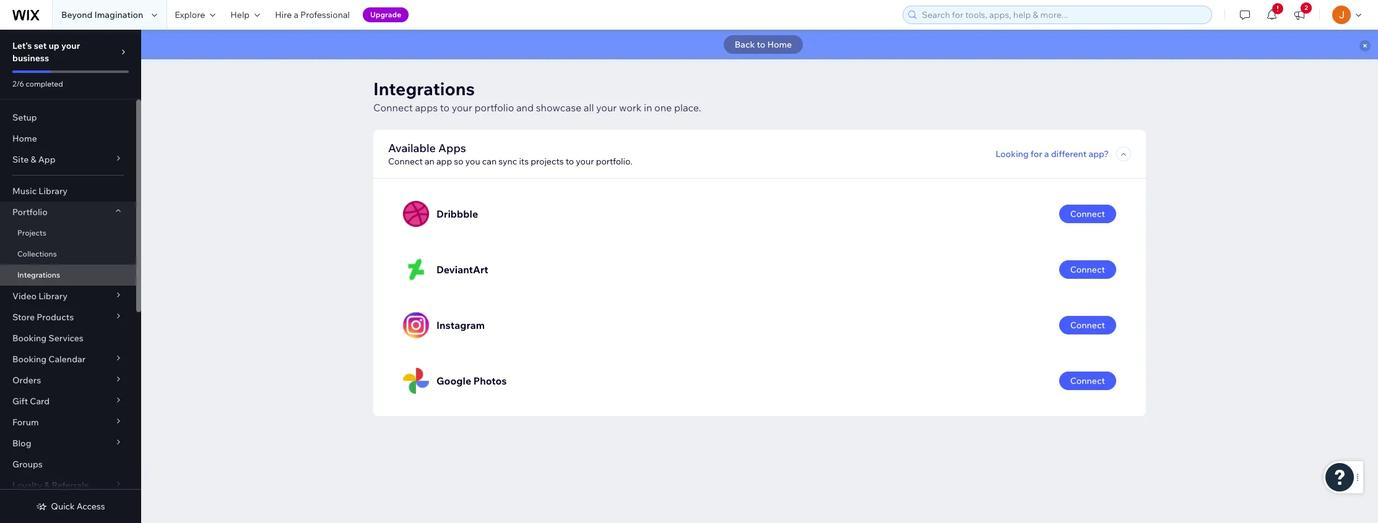 Task type: vqa. For each thing, say whether or not it's contained in the screenshot.
first Select button from the left "Select"
no



Task type: locate. For each thing, give the bounding box(es) containing it.
store products
[[12, 312, 74, 323]]

booking calendar
[[12, 354, 86, 365]]

integrations inside sidebar element
[[17, 271, 60, 280]]

0 horizontal spatial &
[[31, 154, 36, 165]]

booking for booking calendar
[[12, 354, 47, 365]]

setup link
[[0, 107, 136, 128]]

connect inside available apps connect an app so you can sync its projects to your portfolio.
[[388, 156, 423, 167]]

music library link
[[0, 181, 136, 202]]

integrations up apps
[[373, 78, 475, 100]]

2 horizontal spatial to
[[757, 39, 766, 50]]

a
[[294, 9, 299, 20], [1045, 149, 1050, 160]]

connect for instagram
[[1071, 320, 1106, 331]]

2 button
[[1286, 0, 1314, 30]]

a right for
[[1045, 149, 1050, 160]]

& inside dropdown button
[[31, 154, 36, 165]]

& right 'site'
[[31, 154, 36, 165]]

to right apps
[[440, 102, 450, 114]]

1 horizontal spatial a
[[1045, 149, 1050, 160]]

your right up
[[61, 40, 80, 51]]

0 vertical spatial home
[[768, 39, 792, 50]]

to right the projects
[[566, 156, 574, 167]]

2 library from the top
[[38, 291, 67, 302]]

place.
[[674, 102, 701, 114]]

collections link
[[0, 244, 136, 265]]

booking up the orders at left bottom
[[12, 354, 47, 365]]

your right all at the left top of the page
[[596, 102, 617, 114]]

groups
[[12, 460, 43, 471]]

library up portfolio popup button
[[39, 186, 68, 197]]

0 horizontal spatial integrations
[[17, 271, 60, 280]]

app
[[38, 154, 55, 165]]

0 horizontal spatial to
[[440, 102, 450, 114]]

1 vertical spatial library
[[38, 291, 67, 302]]

library inside popup button
[[38, 291, 67, 302]]

0 vertical spatial &
[[31, 154, 36, 165]]

booking
[[12, 333, 47, 344], [12, 354, 47, 365]]

to right back
[[757, 39, 766, 50]]

booking services
[[12, 333, 84, 344]]

blog button
[[0, 434, 136, 455]]

video library button
[[0, 286, 136, 307]]

quick access button
[[36, 502, 105, 513]]

back to home button
[[724, 35, 803, 54]]

available apps connect an app so you can sync its projects to your portfolio.
[[388, 141, 633, 167]]

1 vertical spatial integrations
[[17, 271, 60, 280]]

site & app button
[[0, 149, 136, 170]]

4 connect button from the top
[[1060, 372, 1117, 391]]

gift card button
[[0, 391, 136, 412]]

store products button
[[0, 307, 136, 328]]

different
[[1051, 149, 1087, 160]]

integrations for integrations connect apps to your portfolio and showcase all your work in one place.
[[373, 78, 475, 100]]

sync
[[499, 156, 517, 167]]

integrations inside integrations connect apps to your portfolio and showcase all your work in one place.
[[373, 78, 475, 100]]

3 connect button from the top
[[1060, 316, 1117, 335]]

an
[[425, 156, 435, 167]]

0 vertical spatial booking
[[12, 333, 47, 344]]

business
[[12, 53, 49, 64]]

& inside popup button
[[44, 481, 50, 492]]

1 connect button from the top
[[1060, 205, 1117, 224]]

booking inside booking services link
[[12, 333, 47, 344]]

dribbble
[[437, 208, 478, 220]]

your inside available apps connect an app so you can sync its projects to your portfolio.
[[576, 156, 594, 167]]

2 vertical spatial to
[[566, 156, 574, 167]]

2 connect button from the top
[[1060, 261, 1117, 279]]

0 vertical spatial library
[[39, 186, 68, 197]]

beyond
[[61, 9, 93, 20]]

back to home alert
[[141, 30, 1379, 59]]

library
[[39, 186, 68, 197], [38, 291, 67, 302]]

your
[[61, 40, 80, 51], [452, 102, 473, 114], [596, 102, 617, 114], [576, 156, 594, 167]]

1 horizontal spatial to
[[566, 156, 574, 167]]

1 library from the top
[[39, 186, 68, 197]]

so
[[454, 156, 464, 167]]

0 vertical spatial integrations
[[373, 78, 475, 100]]

2 booking from the top
[[12, 354, 47, 365]]

1 booking from the top
[[12, 333, 47, 344]]

its
[[519, 156, 529, 167]]

home right back
[[768, 39, 792, 50]]

collections
[[17, 250, 57, 259]]

deviantart
[[437, 264, 489, 276]]

library for video library
[[38, 291, 67, 302]]

a right hire
[[294, 9, 299, 20]]

integrations down the "collections"
[[17, 271, 60, 280]]

to inside available apps connect an app so you can sync its projects to your portfolio.
[[566, 156, 574, 167]]

connect button
[[1060, 205, 1117, 224], [1060, 261, 1117, 279], [1060, 316, 1117, 335], [1060, 372, 1117, 391]]

1 vertical spatial to
[[440, 102, 450, 114]]

site
[[12, 154, 29, 165]]

orders
[[12, 375, 41, 386]]

1 horizontal spatial &
[[44, 481, 50, 492]]

1 vertical spatial &
[[44, 481, 50, 492]]

1 vertical spatial home
[[12, 133, 37, 144]]

quick
[[51, 502, 75, 513]]

set
[[34, 40, 47, 51]]

showcase
[[536, 102, 582, 114]]

booking down "store" in the left of the page
[[12, 333, 47, 344]]

1 horizontal spatial integrations
[[373, 78, 475, 100]]

library up products
[[38, 291, 67, 302]]

0 vertical spatial a
[[294, 9, 299, 20]]

you
[[466, 156, 480, 167]]

forum
[[12, 417, 39, 429]]

2
[[1305, 4, 1309, 12]]

forum button
[[0, 412, 136, 434]]

apps
[[415, 102, 438, 114]]

to
[[757, 39, 766, 50], [440, 102, 450, 114], [566, 156, 574, 167]]

integrations
[[373, 78, 475, 100], [17, 271, 60, 280]]

booking services link
[[0, 328, 136, 349]]

connect button for dribbble
[[1060, 205, 1117, 224]]

in
[[644, 102, 652, 114]]

booking inside booking calendar dropdown button
[[12, 354, 47, 365]]

google
[[437, 375, 471, 388]]

products
[[37, 312, 74, 323]]

connect
[[373, 102, 413, 114], [388, 156, 423, 167], [1071, 209, 1106, 220], [1071, 264, 1106, 276], [1071, 320, 1106, 331], [1071, 376, 1106, 387]]

your inside let's set up your business
[[61, 40, 80, 51]]

home inside sidebar element
[[12, 133, 37, 144]]

for
[[1031, 149, 1043, 160]]

explore
[[175, 9, 205, 20]]

2/6 completed
[[12, 79, 63, 89]]

0 vertical spatial to
[[757, 39, 766, 50]]

1 horizontal spatial home
[[768, 39, 792, 50]]

completed
[[26, 79, 63, 89]]

connect for google photos
[[1071, 376, 1106, 387]]

0 horizontal spatial home
[[12, 133, 37, 144]]

projects
[[531, 156, 564, 167]]

home down setup
[[12, 133, 37, 144]]

let's
[[12, 40, 32, 51]]

music
[[12, 186, 37, 197]]

home link
[[0, 128, 136, 149]]

orders button
[[0, 370, 136, 391]]

google photos
[[437, 375, 507, 388]]

your left portfolio.
[[576, 156, 594, 167]]

1 vertical spatial booking
[[12, 354, 47, 365]]

&
[[31, 154, 36, 165], [44, 481, 50, 492]]

& right loyalty
[[44, 481, 50, 492]]



Task type: describe. For each thing, give the bounding box(es) containing it.
blog
[[12, 438, 31, 450]]

2/6
[[12, 79, 24, 89]]

looking for a different app?
[[996, 149, 1109, 160]]

portfolio.
[[596, 156, 633, 167]]

loyalty & referrals
[[12, 481, 88, 492]]

work
[[619, 102, 642, 114]]

professional
[[300, 9, 350, 20]]

integrations link
[[0, 265, 136, 286]]

app
[[437, 156, 452, 167]]

looking for a different app? button
[[996, 149, 1109, 160]]

hire a professional
[[275, 9, 350, 20]]

video library
[[12, 291, 67, 302]]

referrals
[[52, 481, 88, 492]]

all
[[584, 102, 594, 114]]

looking
[[996, 149, 1029, 160]]

hire a professional link
[[268, 0, 357, 30]]

connect for deviantart
[[1071, 264, 1106, 276]]

Search for tools, apps, help & more... field
[[918, 6, 1208, 24]]

back
[[735, 39, 755, 50]]

music library
[[12, 186, 68, 197]]

available
[[388, 141, 436, 155]]

app?
[[1089, 149, 1109, 160]]

instagram
[[437, 320, 485, 332]]

connect inside integrations connect apps to your portfolio and showcase all your work in one place.
[[373, 102, 413, 114]]

projects link
[[0, 223, 136, 244]]

calendar
[[48, 354, 86, 365]]

integrations connect apps to your portfolio and showcase all your work in one place.
[[373, 78, 701, 114]]

portfolio button
[[0, 202, 136, 223]]

access
[[77, 502, 105, 513]]

portfolio
[[12, 207, 47, 218]]

connect button for instagram
[[1060, 316, 1117, 335]]

beyond imagination
[[61, 9, 143, 20]]

upgrade button
[[363, 7, 409, 22]]

& for loyalty
[[44, 481, 50, 492]]

quick access
[[51, 502, 105, 513]]

to inside integrations connect apps to your portfolio and showcase all your work in one place.
[[440, 102, 450, 114]]

sidebar element
[[0, 30, 141, 524]]

loyalty & referrals button
[[0, 476, 136, 497]]

one
[[655, 102, 672, 114]]

groups link
[[0, 455, 136, 476]]

portfolio
[[475, 102, 514, 114]]

help
[[231, 9, 250, 20]]

can
[[482, 156, 497, 167]]

0 horizontal spatial a
[[294, 9, 299, 20]]

1 vertical spatial a
[[1045, 149, 1050, 160]]

to inside button
[[757, 39, 766, 50]]

library for music library
[[39, 186, 68, 197]]

home inside button
[[768, 39, 792, 50]]

services
[[48, 333, 84, 344]]

gift
[[12, 396, 28, 408]]

upgrade
[[370, 10, 401, 19]]

hire
[[275, 9, 292, 20]]

connect button for deviantart
[[1060, 261, 1117, 279]]

apps
[[439, 141, 466, 155]]

site & app
[[12, 154, 55, 165]]

back to home
[[735, 39, 792, 50]]

up
[[49, 40, 59, 51]]

connect button for google photos
[[1060, 372, 1117, 391]]

projects
[[17, 229, 46, 238]]

imagination
[[94, 9, 143, 20]]

gift card
[[12, 396, 50, 408]]

card
[[30, 396, 50, 408]]

setup
[[12, 112, 37, 123]]

integrations for integrations
[[17, 271, 60, 280]]

help button
[[223, 0, 268, 30]]

and
[[516, 102, 534, 114]]

& for site
[[31, 154, 36, 165]]

loyalty
[[12, 481, 42, 492]]

store
[[12, 312, 35, 323]]

photos
[[474, 375, 507, 388]]

booking for booking services
[[12, 333, 47, 344]]

connect for dribbble
[[1071, 209, 1106, 220]]

booking calendar button
[[0, 349, 136, 370]]

your left portfolio
[[452, 102, 473, 114]]

let's set up your business
[[12, 40, 80, 64]]



